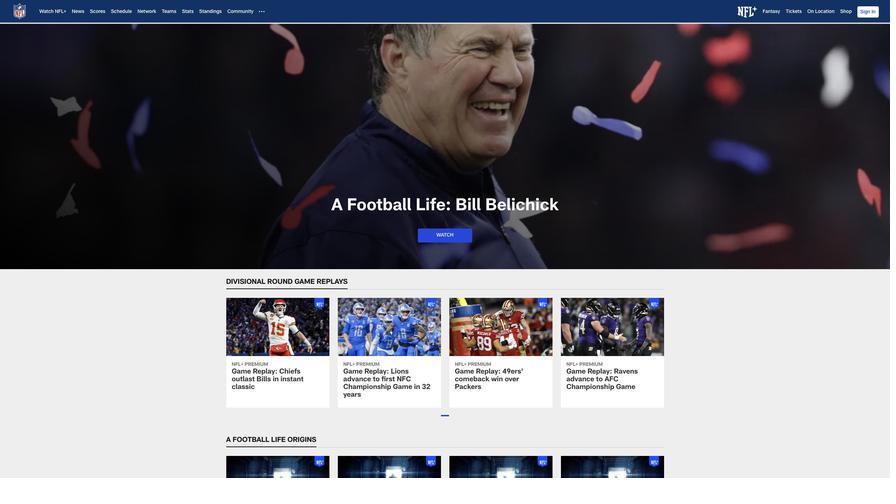 Task type: locate. For each thing, give the bounding box(es) containing it.
2 premium from the left
[[357, 363, 380, 368]]

replay: up afc
[[588, 370, 613, 377]]

premium inside nfl+ premium game replay: lions advance to first nfc championship game in 32 years
[[357, 363, 380, 368]]

advance left afc
[[567, 377, 595, 384]]

sign in button
[[858, 6, 880, 18]]

2 replay: from the left
[[365, 370, 389, 377]]

advance inside nfl+ premium game replay: lions advance to first nfc championship game in 32 years
[[344, 377, 371, 384]]

1 horizontal spatial a
[[332, 199, 343, 215]]

to left the first
[[373, 377, 380, 384]]

1 vertical spatial a
[[226, 438, 231, 445]]

belichick
[[486, 199, 559, 215]]

replay: for in
[[253, 370, 278, 377]]

bill
[[456, 199, 481, 215]]

news link
[[72, 10, 84, 14]]

fantasy link
[[763, 10, 781, 14]]

1 horizontal spatial advance
[[567, 377, 595, 384]]

premium for afc
[[580, 363, 603, 368]]

advance inside nfl+ premium game replay: ravens advance to afc championship game
[[567, 377, 595, 384]]

watch
[[437, 234, 454, 239]]

in right bills on the bottom left
[[273, 377, 279, 384]]

promo - homepage - redirect - nfl+: a football life origins: george kittle - 11/1/23 image
[[338, 457, 441, 479]]

nfl+ inside nfl+ premium game replay: chiefs outlast bills in instant classic
[[232, 363, 244, 368]]

nfl+ inside nfl+ premium game replay: ravens advance to afc championship game
[[567, 363, 579, 368]]

tickets
[[786, 10, 803, 14]]

2 to from the left
[[597, 377, 603, 384]]

premium inside nfl+ premium game replay: chiefs outlast bills in instant classic
[[245, 363, 268, 368]]

advance up years
[[344, 377, 371, 384]]

over
[[505, 377, 519, 384]]

nfl+ inside nfl+ premium game replay: lions advance to first nfc championship game in 32 years
[[344, 363, 355, 368]]

promo - homepage - redirect - a football life origins: davante adams - 10/12/23 image
[[561, 457, 665, 479]]

replay: up the first
[[365, 370, 389, 377]]

premium
[[245, 363, 268, 368], [357, 363, 380, 368], [468, 363, 492, 368], [580, 363, 603, 368]]

replay: up win
[[476, 370, 501, 377]]

a for a football life: bill belichick
[[332, 199, 343, 215]]

replay: inside nfl+ premium game replay: lions advance to first nfc championship game in 32 years
[[365, 370, 389, 377]]

game
[[295, 280, 315, 287]]

1 advance from the left
[[344, 377, 371, 384]]

premium inside nfl+ premium game replay: 49ers' comeback win over packers
[[468, 363, 492, 368]]

1 vertical spatial in
[[414, 385, 421, 392]]

game inside nfl+ premium game replay: 49ers' comeback win over packers
[[455, 370, 475, 377]]

in
[[872, 10, 877, 15]]

2 championship from the left
[[567, 385, 615, 392]]

to
[[373, 377, 380, 384], [597, 377, 603, 384]]

fantasy
[[763, 10, 781, 14]]

banner containing watch nfl+
[[0, 0, 891, 22]]

to left afc
[[597, 377, 603, 384]]

in left '32'
[[414, 385, 421, 392]]

replay:
[[253, 370, 278, 377], [365, 370, 389, 377], [476, 370, 501, 377], [588, 370, 613, 377]]

nfl+ image
[[738, 7, 758, 18]]

advance
[[344, 377, 371, 384], [567, 377, 595, 384]]

0 horizontal spatial a
[[226, 438, 231, 445]]

in
[[273, 377, 279, 384], [414, 385, 421, 392]]

1 to from the left
[[373, 377, 380, 384]]

teams link
[[162, 10, 177, 14]]

1 replay: from the left
[[253, 370, 278, 377]]

championship up years
[[344, 385, 392, 392]]

network
[[138, 10, 156, 14]]

replay: inside nfl+ premium game replay: chiefs outlast bills in instant classic
[[253, 370, 278, 377]]

nfl+
[[55, 10, 66, 14], [232, 363, 244, 368], [344, 363, 355, 368], [455, 363, 467, 368], [567, 363, 579, 368]]

4 replay: from the left
[[588, 370, 613, 377]]

a football life origins
[[226, 438, 317, 445]]

0 horizontal spatial championship
[[344, 385, 392, 392]]

nfl+ premium game replay: ravens advance to afc championship game
[[567, 363, 638, 392]]

championship
[[344, 385, 392, 392], [567, 385, 615, 392]]

0 vertical spatial in
[[273, 377, 279, 384]]

banner
[[0, 0, 891, 22]]

years
[[344, 393, 361, 400]]

3 premium from the left
[[468, 363, 492, 368]]

watch nfl+ link
[[39, 10, 66, 14]]

win
[[492, 377, 503, 384]]

nfl+ inside nfl+ premium game replay: 49ers' comeback win over packers
[[455, 363, 467, 368]]

a football life: bill belichick
[[332, 199, 559, 215]]

0 horizontal spatial in
[[273, 377, 279, 384]]

promo - homepage - redirect - nfl+: a football life origins: aaron jones - 9/14/23 image
[[450, 457, 553, 479]]

1 horizontal spatial to
[[597, 377, 603, 384]]

game inside nfl+ premium game replay: chiefs outlast bills in instant classic
[[232, 370, 251, 377]]

nfl+ for game replay: 49ers' comeback win over packers
[[455, 363, 467, 368]]

to inside nfl+ premium game replay: lions advance to first nfc championship game in 32 years
[[373, 377, 380, 384]]

game
[[232, 370, 251, 377], [344, 370, 363, 377], [455, 370, 475, 377], [567, 370, 586, 377], [393, 385, 413, 392], [617, 385, 636, 392]]

1 horizontal spatial in
[[414, 385, 421, 392]]

championship down afc
[[567, 385, 615, 392]]

standings link
[[199, 10, 222, 14]]

1 horizontal spatial championship
[[567, 385, 615, 392]]

football
[[347, 199, 412, 215]]

carousel with 4 items region
[[226, 299, 673, 425]]

2 advance from the left
[[567, 377, 595, 384]]

4 premium from the left
[[580, 363, 603, 368]]

stats link
[[182, 10, 194, 14]]

divisional round game replays
[[226, 280, 348, 287]]

1 premium from the left
[[245, 363, 268, 368]]

on location link
[[808, 10, 835, 14]]

a
[[332, 199, 343, 215], [226, 438, 231, 445]]

scores
[[90, 10, 105, 14]]

3 replay: from the left
[[476, 370, 501, 377]]

replay: inside nfl+ premium game replay: 49ers' comeback win over packers
[[476, 370, 501, 377]]

promo - homepage - redirect - a football life origins: amon-ra st. brown -- 9/14/23 image
[[226, 457, 330, 479]]

stats
[[182, 10, 194, 14]]

1 championship from the left
[[344, 385, 392, 392]]

0 horizontal spatial to
[[373, 377, 380, 384]]

replay: up bills on the bottom left
[[253, 370, 278, 377]]

0 horizontal spatial advance
[[344, 377, 371, 384]]

premium inside nfl+ premium game replay: ravens advance to afc championship game
[[580, 363, 603, 368]]

0 vertical spatial a
[[332, 199, 343, 215]]

shop link
[[841, 10, 853, 14]]

replay: inside nfl+ premium game replay: ravens advance to afc championship game
[[588, 370, 613, 377]]

nfl+ premium game replay: chiefs outlast bills in instant classic
[[232, 363, 304, 392]]

sign
[[861, 10, 871, 15]]

afc
[[605, 377, 619, 384]]

a for a football life origins
[[226, 438, 231, 445]]

to inside nfl+ premium game replay: ravens advance to afc championship game
[[597, 377, 603, 384]]



Task type: describe. For each thing, give the bounding box(es) containing it.
watch link
[[418, 229, 473, 243]]

championship inside nfl+ premium game replay: lions advance to first nfc championship game in 32 years
[[344, 385, 392, 392]]

replay: for first
[[365, 370, 389, 377]]

instant
[[281, 377, 304, 384]]

game for game replay: 49ers' comeback win over packers
[[455, 370, 475, 377]]

in inside nfl+ premium game replay: chiefs outlast bills in instant classic
[[273, 377, 279, 384]]

advance for game replay: ravens advance to afc championship game
[[567, 377, 595, 384]]

nfl+ for game replay: lions advance to first nfc championship game in 32 years
[[344, 363, 355, 368]]

football
[[233, 438, 270, 445]]

community link
[[228, 10, 254, 14]]

championship inside nfl+ premium game replay: ravens advance to afc championship game
[[567, 385, 615, 392]]

nfl+ premium game replay: 49ers' comeback win over packers
[[455, 363, 524, 392]]

replay: for afc
[[588, 370, 613, 377]]

round
[[268, 280, 293, 287]]

on
[[808, 10, 815, 14]]

49ers'
[[503, 370, 524, 377]]

divisional
[[226, 280, 266, 287]]

nfl shield image
[[11, 3, 28, 20]]

location
[[816, 10, 835, 14]]

nfl+ for game replay: chiefs outlast bills in instant classic
[[232, 363, 244, 368]]

watch
[[39, 10, 54, 14]]

tickets link
[[786, 10, 803, 14]]

game for game replay: ravens advance to afc championship game
[[567, 370, 586, 377]]

news
[[72, 10, 84, 14]]

premium for in
[[245, 363, 268, 368]]

game for game replay: chiefs outlast bills in instant classic
[[232, 370, 251, 377]]

community
[[228, 10, 254, 14]]

to for afc
[[597, 377, 603, 384]]

schedule link
[[111, 10, 132, 14]]

life:
[[416, 199, 452, 215]]

on location
[[808, 10, 835, 14]]

watch nfl+
[[39, 10, 66, 14]]

nfl+ premium game replay: lions advance to first nfc championship game in 32 years
[[344, 363, 431, 400]]

32
[[422, 385, 431, 392]]

to for first
[[373, 377, 380, 384]]

premium for over
[[468, 363, 492, 368]]

shop
[[841, 10, 853, 14]]

scores link
[[90, 10, 105, 14]]

nfl+ for game replay: ravens advance to afc championship game
[[567, 363, 579, 368]]

packers
[[455, 385, 482, 392]]

network link
[[138, 10, 156, 14]]

dots image
[[259, 9, 265, 14]]

lions
[[391, 370, 409, 377]]

chiefs
[[280, 370, 301, 377]]

first
[[382, 377, 395, 384]]

bills
[[257, 377, 271, 384]]

carousel with 10 items region
[[226, 0, 665, 21]]

origins
[[288, 438, 317, 445]]

outlast
[[232, 377, 255, 384]]

teams
[[162, 10, 177, 14]]

classic
[[232, 385, 255, 392]]

standings
[[199, 10, 222, 14]]

advance for game replay: lions advance to first nfc championship game in 32 years
[[344, 377, 371, 384]]

replay: for over
[[476, 370, 501, 377]]

schedule
[[111, 10, 132, 14]]

sign in
[[861, 10, 877, 15]]

replays
[[317, 280, 348, 287]]

game for game replay: lions advance to first nfc championship game in 32 years
[[344, 370, 363, 377]]

in inside nfl+ premium game replay: lions advance to first nfc championship game in 32 years
[[414, 385, 421, 392]]

premium for first
[[357, 363, 380, 368]]

life
[[271, 438, 286, 445]]

nfc
[[397, 377, 411, 384]]

comeback
[[455, 377, 490, 384]]

ravens
[[615, 370, 638, 377]]



Task type: vqa. For each thing, say whether or not it's contained in the screenshot.
first
yes



